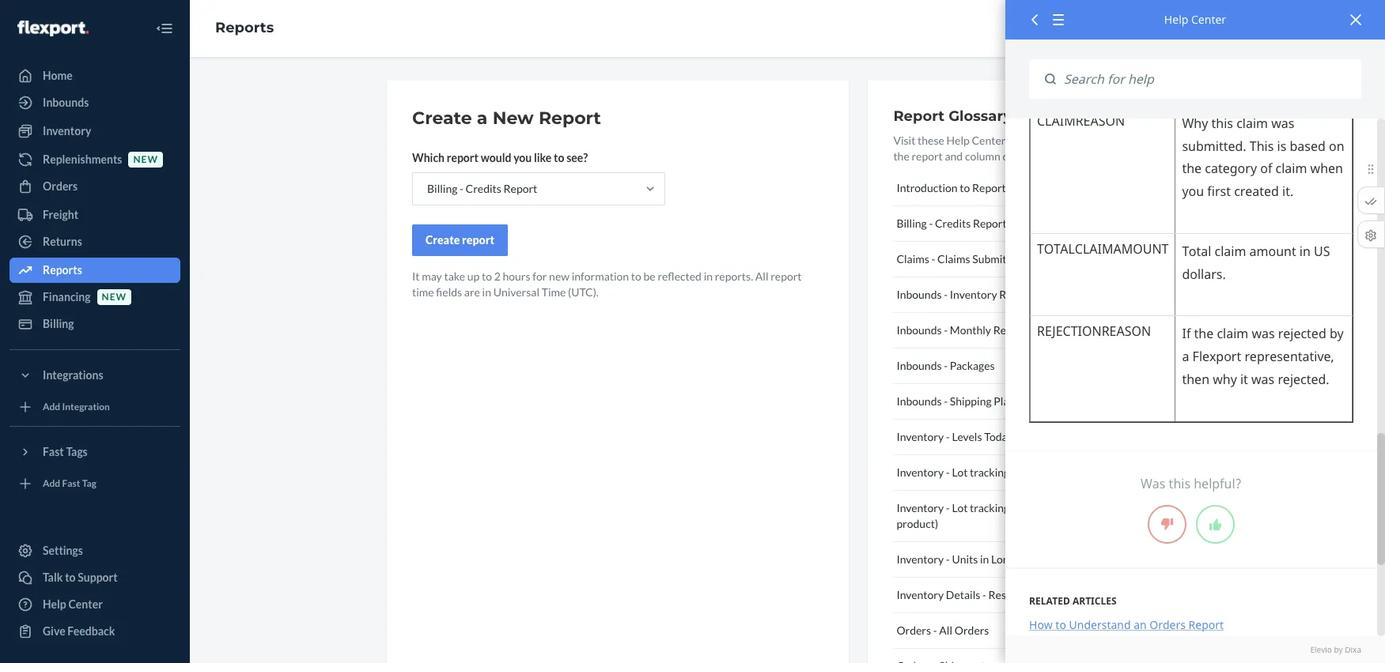 Task type: vqa. For each thing, say whether or not it's contained in the screenshot.
Select
no



Task type: locate. For each thing, give the bounding box(es) containing it.
2 vertical spatial billing
[[43, 317, 74, 331]]

to
[[1046, 134, 1056, 147], [554, 151, 565, 165], [960, 181, 971, 195], [482, 270, 492, 283], [631, 270, 642, 283], [65, 571, 76, 585], [1056, 618, 1067, 633]]

reconciliation inside inbounds - monthly reconciliation button
[[994, 324, 1063, 337]]

fast
[[43, 446, 64, 459], [62, 478, 80, 490]]

1 horizontal spatial help
[[947, 134, 970, 147]]

1 lot from the top
[[952, 466, 968, 480]]

add down fast tags
[[43, 478, 60, 490]]

0 vertical spatial in
[[704, 270, 713, 283]]

and down inventory - levels today button
[[1012, 466, 1030, 480]]

inventory down the inventory - levels today
[[897, 466, 944, 480]]

- left units
[[946, 553, 950, 567]]

2 horizontal spatial in
[[981, 553, 990, 567]]

orders down details
[[955, 624, 990, 638]]

in right are
[[482, 286, 491, 299]]

1 vertical spatial create
[[426, 233, 460, 247]]

1 horizontal spatial center
[[972, 134, 1006, 147]]

introduction to reporting
[[897, 181, 1021, 195]]

0 horizontal spatial help center
[[43, 598, 103, 612]]

tracking down inventory - lot tracking and fefo (all products)
[[970, 502, 1010, 515]]

and inside inventory - lot tracking and fefo (single product)
[[1012, 502, 1030, 515]]

tracking
[[970, 466, 1010, 480], [970, 502, 1010, 515]]

help center up search search box
[[1165, 12, 1227, 27]]

1 vertical spatial a
[[1076, 134, 1082, 147]]

- up inbounds - inventory reconciliation
[[932, 252, 936, 266]]

a inside visit these help center articles to get a description of the report and column details.
[[1076, 134, 1082, 147]]

and left column
[[945, 150, 963, 163]]

claims left submitted
[[938, 252, 971, 266]]

inventory up monthly
[[950, 288, 998, 302]]

orders link
[[9, 174, 180, 199]]

inventory - levels today button
[[894, 420, 1151, 456]]

0 vertical spatial all
[[756, 270, 769, 283]]

credits
[[466, 182, 502, 195], [935, 217, 971, 230]]

replenishments
[[43, 153, 122, 166]]

new for financing
[[102, 292, 127, 303]]

1 horizontal spatial reports
[[215, 19, 274, 37]]

articles inside visit these help center articles to get a description of the report and column details.
[[1008, 134, 1044, 147]]

- left levels
[[946, 431, 950, 444]]

inventory up replenishments
[[43, 124, 91, 138]]

universal
[[494, 286, 540, 299]]

2 lot from the top
[[952, 502, 968, 515]]

inbounds up inbounds - packages
[[897, 324, 942, 337]]

time
[[542, 286, 566, 299]]

0 vertical spatial center
[[1192, 12, 1227, 27]]

report down reporting
[[973, 217, 1007, 230]]

1 horizontal spatial all
[[940, 624, 953, 638]]

0 horizontal spatial help
[[43, 598, 66, 612]]

which
[[412, 151, 445, 165]]

related
[[1030, 595, 1071, 609]]

today
[[985, 431, 1014, 444]]

0 horizontal spatial credits
[[466, 182, 502, 195]]

create for create a new report
[[412, 108, 472, 129]]

a
[[477, 108, 488, 129], [1076, 134, 1082, 147]]

fefo
[[1032, 466, 1060, 480], [1032, 502, 1060, 515]]

1 vertical spatial tracking
[[970, 502, 1010, 515]]

- down the inventory - levels today
[[946, 466, 950, 480]]

add for add integration
[[43, 402, 60, 413]]

1 horizontal spatial claims
[[938, 252, 971, 266]]

1 vertical spatial help center
[[43, 598, 103, 612]]

2 vertical spatial center
[[68, 598, 103, 612]]

report down you
[[504, 182, 538, 195]]

reconciliation down the inbounds - inventory reconciliation button
[[994, 324, 1063, 337]]

all down details
[[940, 624, 953, 638]]

information
[[572, 270, 629, 283]]

the
[[894, 150, 910, 163]]

help inside help center link
[[43, 598, 66, 612]]

1 horizontal spatial new
[[133, 154, 158, 166]]

help up give
[[43, 598, 66, 612]]

storage right the term
[[1044, 553, 1082, 567]]

lot inside button
[[952, 466, 968, 480]]

0 vertical spatial help center
[[1165, 12, 1227, 27]]

inventory left levels
[[897, 431, 944, 444]]

credits down would
[[466, 182, 502, 195]]

add left integration at the bottom left
[[43, 402, 60, 413]]

report up up
[[462, 233, 495, 247]]

inventory for inventory - lot tracking and fefo (single product)
[[897, 502, 944, 515]]

to inside visit these help center articles to get a description of the report and column details.
[[1046, 134, 1056, 147]]

center down talk to support
[[68, 598, 103, 612]]

monthly
[[950, 324, 992, 337]]

elevio by dixa
[[1311, 645, 1362, 656]]

lot up units
[[952, 502, 968, 515]]

- left packages
[[944, 359, 948, 373]]

billing down introduction
[[897, 217, 927, 230]]

may
[[422, 270, 442, 283]]

0 horizontal spatial all
[[756, 270, 769, 283]]

to right the talk
[[65, 571, 76, 585]]

related articles
[[1030, 595, 1117, 609]]

to left reporting
[[960, 181, 971, 195]]

support
[[78, 571, 118, 585]]

talk to support button
[[9, 566, 180, 591]]

1 vertical spatial and
[[1012, 466, 1030, 480]]

(utc).
[[568, 286, 599, 299]]

inbounds down inbounds - packages
[[897, 395, 942, 408]]

0 vertical spatial lot
[[952, 466, 968, 480]]

inventory down product)
[[897, 553, 944, 567]]

report up elevio by dixa link
[[1189, 618, 1224, 633]]

reconciliation inside the inbounds - inventory reconciliation button
[[1000, 288, 1069, 302]]

0 vertical spatial add
[[43, 402, 60, 413]]

fast left tag
[[62, 478, 80, 490]]

give feedback
[[43, 625, 115, 639]]

shipping
[[950, 395, 992, 408]]

claims - claims submitted
[[897, 252, 1023, 266]]

inbounds down home
[[43, 96, 89, 109]]

1 horizontal spatial articles
[[1073, 595, 1117, 609]]

reports
[[215, 19, 274, 37], [43, 264, 82, 277]]

center
[[1192, 12, 1227, 27], [972, 134, 1006, 147], [68, 598, 103, 612]]

get
[[1059, 134, 1074, 147]]

inbounds for inbounds - packages
[[897, 359, 942, 373]]

1 vertical spatial help
[[947, 134, 970, 147]]

credits down introduction to reporting
[[935, 217, 971, 230]]

claims - claims submitted button
[[894, 242, 1151, 278]]

help center up give feedback
[[43, 598, 103, 612]]

1 add from the top
[[43, 402, 60, 413]]

2 fefo from the top
[[1032, 502, 1060, 515]]

inbounds down claims - claims submitted
[[897, 288, 942, 302]]

1 vertical spatial articles
[[1073, 595, 1117, 609]]

create a new report
[[412, 108, 601, 129]]

new up billing link on the left of page
[[102, 292, 127, 303]]

create up may
[[426, 233, 460, 247]]

elevio
[[1311, 645, 1333, 656]]

packages
[[950, 359, 995, 373]]

0 horizontal spatial billing
[[43, 317, 74, 331]]

2 claims from the left
[[938, 252, 971, 266]]

tracking inside button
[[970, 466, 1010, 480]]

2 vertical spatial help
[[43, 598, 66, 612]]

1 vertical spatial new
[[549, 270, 570, 283]]

reconciliation down the claims - claims submitted button
[[1000, 288, 1069, 302]]

2 horizontal spatial billing
[[897, 217, 927, 230]]

report up see?
[[539, 108, 601, 129]]

new for replenishments
[[133, 154, 158, 166]]

1 vertical spatial all
[[940, 624, 953, 638]]

- left monthly
[[944, 324, 948, 337]]

and down inventory - lot tracking and fefo (all products) button
[[1012, 502, 1030, 515]]

1 vertical spatial center
[[972, 134, 1006, 147]]

billing down financing
[[43, 317, 74, 331]]

billing - credits report down would
[[427, 182, 538, 195]]

inbounds left packages
[[897, 359, 942, 373]]

in inside inventory - units in long term storage button
[[981, 553, 990, 567]]

levels
[[952, 431, 983, 444]]

add fast tag link
[[9, 472, 180, 497]]

description
[[1084, 134, 1139, 147]]

reconciliation inside inbounds - shipping plan reconciliation button
[[1018, 395, 1087, 408]]

orders up freight
[[43, 180, 78, 193]]

new up orders link
[[133, 154, 158, 166]]

center up search search box
[[1192, 12, 1227, 27]]

inventory link
[[9, 119, 180, 144]]

1 vertical spatial credits
[[935, 217, 971, 230]]

it
[[412, 270, 420, 283]]

0 vertical spatial a
[[477, 108, 488, 129]]

1 vertical spatial fefo
[[1032, 502, 1060, 515]]

a left new
[[477, 108, 488, 129]]

inventory
[[43, 124, 91, 138], [950, 288, 998, 302], [897, 431, 944, 444], [897, 466, 944, 480], [897, 502, 944, 515], [897, 553, 944, 567], [897, 589, 944, 602]]

fast left tags
[[43, 446, 64, 459]]

was this helpful?
[[1141, 476, 1242, 493]]

report inside button
[[462, 233, 495, 247]]

- for inventory - levels today button
[[946, 431, 950, 444]]

inbounds for inbounds - shipping plan reconciliation
[[897, 395, 942, 408]]

claims down introduction
[[897, 252, 930, 266]]

storage up how
[[1030, 589, 1068, 602]]

center inside visit these help center articles to get a description of the report and column details.
[[972, 134, 1006, 147]]

0 horizontal spatial reports
[[43, 264, 82, 277]]

1 vertical spatial billing - credits report
[[897, 217, 1007, 230]]

all inside button
[[940, 624, 953, 638]]

1 vertical spatial billing
[[897, 217, 927, 230]]

create
[[412, 108, 472, 129], [426, 233, 460, 247]]

inbounds - shipping plan reconciliation button
[[894, 385, 1151, 420]]

tracking inside inventory - lot tracking and fefo (single product)
[[970, 502, 1010, 515]]

report inside it may take up to 2 hours for new information to be reflected in reports. all report time fields are in universal time (utc).
[[771, 270, 802, 283]]

close navigation image
[[155, 19, 174, 38]]

- left shipping at the right
[[944, 395, 948, 408]]

all right the reports.
[[756, 270, 769, 283]]

0 vertical spatial billing
[[427, 182, 458, 195]]

1 tracking from the top
[[970, 466, 1010, 480]]

details
[[946, 589, 981, 602]]

0 vertical spatial create
[[412, 108, 472, 129]]

billing - credits report down introduction to reporting
[[897, 217, 1007, 230]]

freight link
[[9, 203, 180, 228]]

inventory for inventory
[[43, 124, 91, 138]]

- inside inventory - lot tracking and fefo (single product)
[[946, 502, 950, 515]]

fefo left (single
[[1032, 502, 1060, 515]]

1 vertical spatial reconciliation
[[994, 324, 1063, 337]]

2 vertical spatial reconciliation
[[1018, 395, 1087, 408]]

2 vertical spatial in
[[981, 553, 990, 567]]

1 vertical spatial storage
[[1030, 589, 1068, 602]]

and inside visit these help center articles to get a description of the report and column details.
[[945, 150, 963, 163]]

orders
[[43, 180, 78, 193], [1150, 618, 1186, 633], [897, 624, 932, 638], [955, 624, 990, 638]]

reconciliation down inbounds - packages button
[[1018, 395, 1087, 408]]

0 vertical spatial fast
[[43, 446, 64, 459]]

submitted
[[973, 252, 1023, 266]]

0 vertical spatial reconciliation
[[1000, 288, 1069, 302]]

- for inbounds - monthly reconciliation button
[[944, 324, 948, 337]]

add fast tag
[[43, 478, 96, 490]]

billing - credits report button
[[894, 207, 1151, 242]]

center up column
[[972, 134, 1006, 147]]

inventory for inventory - lot tracking and fefo (all products)
[[897, 466, 944, 480]]

orders right an
[[1150, 618, 1186, 633]]

talk
[[43, 571, 63, 585]]

0 vertical spatial tracking
[[970, 466, 1010, 480]]

in left long
[[981, 553, 990, 567]]

1 vertical spatial lot
[[952, 502, 968, 515]]

long
[[992, 553, 1015, 567]]

reconciliation for inbounds - inventory reconciliation
[[1000, 288, 1069, 302]]

0 horizontal spatial new
[[102, 292, 127, 303]]

you
[[514, 151, 532, 165]]

articles up details.
[[1008, 134, 1044, 147]]

and inside button
[[1012, 466, 1030, 480]]

to right how
[[1056, 618, 1067, 633]]

- up inventory - units in long term storage
[[946, 502, 950, 515]]

1 vertical spatial reports link
[[9, 258, 180, 283]]

see?
[[567, 151, 588, 165]]

0 horizontal spatial articles
[[1008, 134, 1044, 147]]

this
[[1169, 476, 1191, 493]]

0 vertical spatial fefo
[[1032, 466, 1060, 480]]

fast tags button
[[9, 440, 180, 465]]

2 horizontal spatial center
[[1192, 12, 1227, 27]]

0 vertical spatial credits
[[466, 182, 502, 195]]

report
[[539, 108, 601, 129], [894, 108, 945, 125], [504, 182, 538, 195], [973, 217, 1007, 230], [1189, 618, 1224, 633]]

fast inside dropdown button
[[43, 446, 64, 459]]

lot down the inventory - levels today
[[952, 466, 968, 480]]

- down claims - claims submitted
[[944, 288, 948, 302]]

tracking down today
[[970, 466, 1010, 480]]

inbounds for inbounds - inventory reconciliation
[[897, 288, 942, 302]]

0 vertical spatial billing - credits report
[[427, 182, 538, 195]]

report down these
[[912, 150, 943, 163]]

inbounds - shipping plan reconciliation
[[897, 395, 1087, 408]]

2 add from the top
[[43, 478, 60, 490]]

fefo inside inventory - lot tracking and fefo (single product)
[[1032, 502, 1060, 515]]

- for billing - credits report button
[[929, 217, 933, 230]]

0 vertical spatial and
[[945, 150, 963, 163]]

fefo left (all
[[1032, 466, 1060, 480]]

fefo inside button
[[1032, 466, 1060, 480]]

billing inside button
[[897, 217, 927, 230]]

and for inventory - lot tracking and fefo (single product)
[[1012, 502, 1030, 515]]

new
[[133, 154, 158, 166], [549, 270, 570, 283], [102, 292, 127, 303]]

like
[[534, 151, 552, 165]]

inventory up product)
[[897, 502, 944, 515]]

create inside button
[[426, 233, 460, 247]]

1 horizontal spatial credits
[[935, 217, 971, 230]]

articles up understand
[[1073, 595, 1117, 609]]

lot inside inventory - lot tracking and fefo (single product)
[[952, 502, 968, 515]]

1 horizontal spatial billing - credits report
[[897, 217, 1007, 230]]

all inside it may take up to 2 hours for new information to be reflected in reports. all report time fields are in universal time (utc).
[[756, 270, 769, 283]]

1 horizontal spatial help center
[[1165, 12, 1227, 27]]

inventory up orders - all orders
[[897, 589, 944, 602]]

1 horizontal spatial reports link
[[215, 19, 274, 37]]

2 vertical spatial and
[[1012, 502, 1030, 515]]

hours
[[503, 270, 531, 283]]

1 horizontal spatial a
[[1076, 134, 1082, 147]]

inventory - levels today
[[897, 431, 1014, 444]]

visit these help center articles to get a description of the report and column details.
[[894, 134, 1151, 163]]

introduction
[[897, 181, 958, 195]]

an
[[1134, 618, 1147, 633]]

1 vertical spatial add
[[43, 478, 60, 490]]

inventory for inventory - levels today
[[897, 431, 944, 444]]

2 tracking from the top
[[970, 502, 1010, 515]]

inbounds - monthly reconciliation button
[[894, 313, 1151, 349]]

new up time
[[549, 270, 570, 283]]

orders inside orders link
[[43, 180, 78, 193]]

2 horizontal spatial help
[[1165, 12, 1189, 27]]

to right 'like'
[[554, 151, 565, 165]]

reports link
[[215, 19, 274, 37], [9, 258, 180, 283]]

0 vertical spatial new
[[133, 154, 158, 166]]

how to understand an orders report
[[1030, 618, 1224, 633]]

flexport logo image
[[17, 20, 88, 36]]

to left "get"
[[1046, 134, 1056, 147]]

- down inventory details - reserve storage
[[934, 624, 938, 638]]

add integration
[[43, 402, 110, 413]]

to inside button
[[65, 571, 76, 585]]

to left be
[[631, 270, 642, 283]]

0 vertical spatial articles
[[1008, 134, 1044, 147]]

time
[[412, 286, 434, 299]]

1 vertical spatial fast
[[62, 478, 80, 490]]

2 horizontal spatial new
[[549, 270, 570, 283]]

help down report glossary
[[947, 134, 970, 147]]

billing down which
[[427, 182, 458, 195]]

report glossary
[[894, 108, 1012, 125]]

1 fefo from the top
[[1032, 466, 1060, 480]]

to left "2"
[[482, 270, 492, 283]]

1 horizontal spatial billing
[[427, 182, 458, 195]]

inventory inside inventory - lot tracking and fefo (single product)
[[897, 502, 944, 515]]

-
[[460, 182, 464, 195], [929, 217, 933, 230], [932, 252, 936, 266], [944, 288, 948, 302], [944, 324, 948, 337], [944, 359, 948, 373], [944, 395, 948, 408], [946, 431, 950, 444], [946, 466, 950, 480], [946, 502, 950, 515], [946, 553, 950, 567], [983, 589, 987, 602], [934, 624, 938, 638]]

- down introduction
[[929, 217, 933, 230]]

help center inside help center link
[[43, 598, 103, 612]]

2 vertical spatial new
[[102, 292, 127, 303]]

help up search search box
[[1165, 12, 1189, 27]]

details.
[[1003, 150, 1038, 163]]

0 horizontal spatial claims
[[897, 252, 930, 266]]

inventory - units in long term storage
[[897, 553, 1082, 567]]

Search search field
[[1057, 59, 1362, 99]]

0 horizontal spatial a
[[477, 108, 488, 129]]

report right the reports.
[[771, 270, 802, 283]]

in left the reports.
[[704, 270, 713, 283]]

0 horizontal spatial center
[[68, 598, 103, 612]]

a right "get"
[[1076, 134, 1082, 147]]

create up which
[[412, 108, 472, 129]]

inventory for inventory - units in long term storage
[[897, 553, 944, 567]]

reports.
[[715, 270, 754, 283]]

1 vertical spatial in
[[482, 286, 491, 299]]



Task type: describe. For each thing, give the bounding box(es) containing it.
- for the claims - claims submitted button
[[932, 252, 936, 266]]

report inside button
[[973, 217, 1007, 230]]

orders - all orders
[[897, 624, 990, 638]]

(all
[[1062, 466, 1077, 480]]

reporting
[[973, 181, 1021, 195]]

product)
[[897, 518, 939, 531]]

financing
[[43, 290, 91, 304]]

- for the inbounds - inventory reconciliation button
[[944, 288, 948, 302]]

help center link
[[9, 593, 180, 618]]

lot for inventory - lot tracking and fefo (all products)
[[952, 466, 968, 480]]

term
[[1017, 553, 1042, 567]]

settings
[[43, 544, 83, 558]]

inventory - lot tracking and fefo (all products)
[[897, 466, 1125, 480]]

to inside button
[[960, 181, 971, 195]]

billing link
[[9, 312, 180, 337]]

inbounds for inbounds
[[43, 96, 89, 109]]

integrations
[[43, 369, 103, 382]]

reserve
[[989, 589, 1028, 602]]

inventory - lot tracking and fefo (all products) button
[[894, 456, 1151, 491]]

for
[[533, 270, 547, 283]]

home link
[[9, 63, 180, 89]]

by
[[1335, 645, 1343, 656]]

feedback
[[68, 625, 115, 639]]

dixa
[[1346, 645, 1362, 656]]

was
[[1141, 476, 1166, 493]]

products)
[[1079, 466, 1125, 480]]

units
[[952, 553, 978, 567]]

0 horizontal spatial billing - credits report
[[427, 182, 538, 195]]

of
[[1141, 134, 1151, 147]]

1 vertical spatial reports
[[43, 264, 82, 277]]

column
[[965, 150, 1001, 163]]

help inside visit these help center articles to get a description of the report and column details.
[[947, 134, 970, 147]]

fefo for (all
[[1032, 466, 1060, 480]]

new inside it may take up to 2 hours for new information to be reflected in reports. all report time fields are in universal time (utc).
[[549, 270, 570, 283]]

inventory for inventory details - reserve storage
[[897, 589, 944, 602]]

1 horizontal spatial in
[[704, 270, 713, 283]]

reflected
[[658, 270, 702, 283]]

lot for inventory - lot tracking and fefo (single product)
[[952, 502, 968, 515]]

inbounds - inventory reconciliation button
[[894, 278, 1151, 313]]

0 horizontal spatial reports link
[[9, 258, 180, 283]]

and for inventory - lot tracking and fefo (all products)
[[1012, 466, 1030, 480]]

create report
[[426, 233, 495, 247]]

- for inbounds - shipping plan reconciliation button on the bottom right
[[944, 395, 948, 408]]

fast tags
[[43, 446, 88, 459]]

glossary
[[949, 108, 1012, 125]]

- right details
[[983, 589, 987, 602]]

- for inventory - lot tracking and fefo (all products) button
[[946, 466, 950, 480]]

these
[[918, 134, 945, 147]]

1 claims from the left
[[897, 252, 930, 266]]

new
[[493, 108, 534, 129]]

helpful?
[[1194, 476, 1242, 493]]

orders - all orders button
[[894, 614, 1151, 650]]

inventory details - reserve storage
[[897, 589, 1068, 602]]

give
[[43, 625, 65, 639]]

inbounds link
[[9, 90, 180, 116]]

talk to support
[[43, 571, 118, 585]]

integrations button
[[9, 363, 180, 389]]

tracking for (single
[[970, 502, 1010, 515]]

returns link
[[9, 230, 180, 255]]

fefo for (single
[[1032, 502, 1060, 515]]

up
[[467, 270, 480, 283]]

report left would
[[447, 151, 479, 165]]

orders down inventory details - reserve storage
[[897, 624, 932, 638]]

0 vertical spatial reports link
[[215, 19, 274, 37]]

visit
[[894, 134, 916, 147]]

0 vertical spatial storage
[[1044, 553, 1082, 567]]

credits inside button
[[935, 217, 971, 230]]

inventory - units in long term storage button
[[894, 543, 1151, 579]]

inventory details - reserve storage button
[[894, 579, 1151, 614]]

returns
[[43, 235, 82, 248]]

tags
[[66, 446, 88, 459]]

0 vertical spatial reports
[[215, 19, 274, 37]]

inventory - lot tracking and fefo (single product) button
[[894, 491, 1151, 543]]

inbounds - packages
[[897, 359, 995, 373]]

report inside visit these help center articles to get a description of the report and column details.
[[912, 150, 943, 163]]

- down which report would you like to see?
[[460, 182, 464, 195]]

report up these
[[894, 108, 945, 125]]

understand
[[1070, 618, 1131, 633]]

- for inventory - lot tracking and fefo (single product) button on the right
[[946, 502, 950, 515]]

- for orders - all orders button
[[934, 624, 938, 638]]

are
[[464, 286, 480, 299]]

2
[[494, 270, 501, 283]]

inbounds - packages button
[[894, 349, 1151, 385]]

- for inventory - units in long term storage button
[[946, 553, 950, 567]]

fields
[[436, 286, 462, 299]]

inbounds - inventory reconciliation
[[897, 288, 1069, 302]]

create for create report
[[426, 233, 460, 247]]

- for inbounds - packages button
[[944, 359, 948, 373]]

0 horizontal spatial in
[[482, 286, 491, 299]]

billing - credits report inside button
[[897, 217, 1007, 230]]

tag
[[82, 478, 96, 490]]

add integration link
[[9, 395, 180, 420]]

elevio by dixa link
[[1030, 645, 1362, 656]]

inbounds for inbounds - monthly reconciliation
[[897, 324, 942, 337]]

0 vertical spatial help
[[1165, 12, 1189, 27]]

which report would you like to see?
[[412, 151, 588, 165]]

take
[[444, 270, 465, 283]]

introduction to reporting button
[[894, 171, 1151, 207]]

reconciliation for inbounds - monthly reconciliation
[[994, 324, 1063, 337]]

tracking for (all
[[970, 466, 1010, 480]]

add for add fast tag
[[43, 478, 60, 490]]

(single
[[1062, 502, 1094, 515]]

home
[[43, 69, 73, 82]]

it may take up to 2 hours for new information to be reflected in reports. all report time fields are in universal time (utc).
[[412, 270, 802, 299]]



